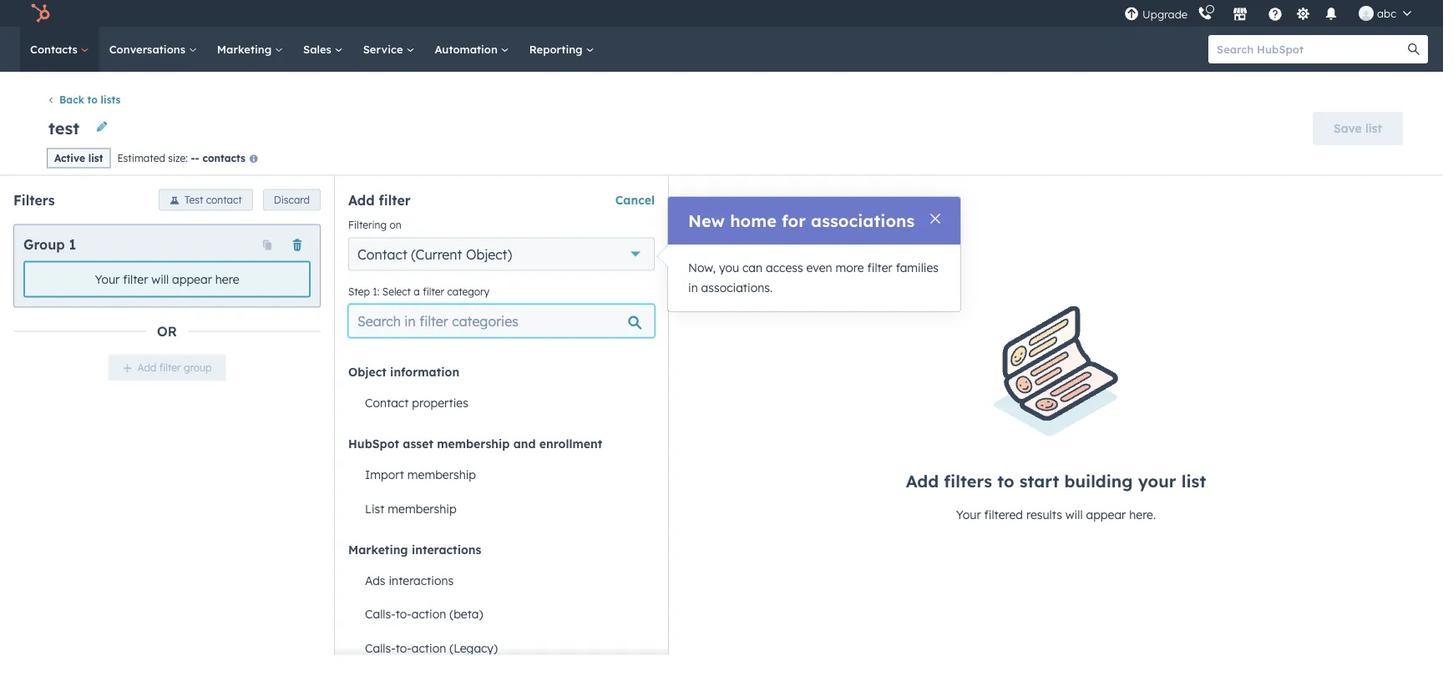 Task type: describe. For each thing, give the bounding box(es) containing it.
list membership button
[[348, 492, 655, 526]]

your
[[1138, 471, 1177, 492]]

your filter will appear here
[[95, 272, 239, 287]]

contact for contact properties
[[365, 395, 409, 410]]

contact (current object)
[[358, 246, 512, 263]]

1 horizontal spatial will
[[1066, 508, 1083, 522]]

conversations
[[109, 42, 189, 56]]

discard button
[[263, 189, 321, 211]]

contact
[[206, 194, 242, 206]]

calls-to-action (beta)
[[365, 607, 483, 621]]

hubspot image
[[30, 3, 50, 23]]

filtering on
[[348, 219, 401, 231]]

new
[[688, 211, 725, 231]]

import membership button
[[348, 458, 655, 492]]

group
[[184, 362, 212, 374]]

2 vertical spatial list
[[1182, 471, 1206, 492]]

building
[[1065, 471, 1133, 492]]

cancel
[[615, 193, 655, 207]]

object)
[[466, 246, 512, 263]]

marketing interactions
[[348, 542, 481, 557]]

membership for list membership
[[388, 501, 457, 516]]

enrollment
[[539, 437, 602, 451]]

contact properties button
[[348, 386, 655, 420]]

action for (beta)
[[412, 607, 446, 621]]

filtered
[[984, 508, 1023, 522]]

2 - from the left
[[195, 151, 199, 164]]

associations
[[811, 211, 915, 231]]

calls-to-action (beta) button
[[348, 597, 655, 631]]

home
[[730, 211, 777, 231]]

now,
[[688, 261, 716, 275]]

ads interactions button
[[348, 564, 655, 597]]

Search HubSpot search field
[[1209, 35, 1413, 63]]

on
[[390, 219, 401, 231]]

1 horizontal spatial to
[[997, 471, 1015, 492]]

membership for import membership
[[407, 467, 476, 482]]

marketplaces button
[[1223, 0, 1258, 27]]

can
[[743, 261, 763, 275]]

automation
[[435, 42, 501, 56]]

associations.
[[701, 281, 773, 295]]

list membership
[[365, 501, 457, 516]]

here.
[[1130, 508, 1156, 522]]

filter for your filter will appear here
[[123, 272, 148, 287]]

in
[[688, 281, 698, 295]]

reporting
[[529, 42, 586, 56]]

test contact
[[185, 194, 242, 206]]

filter for add filter group
[[159, 362, 181, 374]]

help image
[[1268, 8, 1283, 23]]

to- for calls-to-action (beta)
[[396, 607, 412, 621]]

close image
[[931, 214, 941, 224]]

contact for contact (current object)
[[358, 246, 408, 263]]

and
[[513, 437, 536, 451]]

start
[[1020, 471, 1059, 492]]

contact (current object) button
[[348, 238, 655, 271]]

calls- for calls-to-action (legacy)
[[365, 641, 396, 655]]

sales
[[303, 42, 335, 56]]

service
[[363, 42, 406, 56]]

0 horizontal spatial will
[[151, 272, 169, 287]]

1 - from the left
[[191, 151, 195, 164]]

add filters to start building your list
[[906, 471, 1206, 492]]

your for your filtered results will appear here.
[[956, 508, 981, 522]]

calls-to-action (legacy)
[[365, 641, 498, 655]]

interactions for ads interactions
[[389, 573, 454, 588]]

(current
[[411, 246, 462, 263]]

add filter
[[348, 192, 411, 209]]

calling icon image
[[1198, 6, 1213, 22]]

automation link
[[425, 27, 519, 72]]

1 vertical spatial appear
[[1086, 508, 1126, 522]]

object
[[348, 365, 387, 379]]

hubspot asset membership and enrollment
[[348, 437, 602, 451]]

menu containing abc
[[1123, 0, 1423, 27]]

add filter group button
[[108, 355, 226, 381]]

your filtered results will appear here.
[[956, 508, 1156, 522]]

or
[[157, 323, 177, 340]]

help button
[[1261, 0, 1290, 27]]

group
[[23, 236, 65, 253]]

(beta)
[[450, 607, 483, 621]]

test contact button
[[159, 189, 253, 211]]

contacts link
[[20, 27, 99, 72]]

contacts
[[30, 42, 81, 56]]

sales link
[[293, 27, 353, 72]]

estimated
[[117, 151, 165, 164]]

to- for calls-to-action (legacy)
[[396, 641, 412, 655]]

estimated size: -- contacts
[[117, 151, 245, 164]]

you
[[719, 261, 739, 275]]

abc button
[[1349, 0, 1422, 27]]

add for add filter group
[[137, 362, 156, 374]]

add for add filters to start building your list
[[906, 471, 939, 492]]

upgrade
[[1143, 8, 1188, 21]]



Task type: vqa. For each thing, say whether or not it's contained in the screenshot.
Save list
yes



Task type: locate. For each thing, give the bounding box(es) containing it.
calls- inside calls-to-action (legacy) button
[[365, 641, 396, 655]]

list inside button
[[1366, 121, 1382, 136]]

0 vertical spatial membership
[[437, 437, 510, 451]]

size:
[[168, 151, 188, 164]]

1 horizontal spatial your
[[956, 508, 981, 522]]

2 calls- from the top
[[365, 641, 396, 655]]

ads
[[365, 573, 386, 588]]

menu
[[1123, 0, 1423, 27]]

1:
[[373, 285, 380, 298]]

action inside "button"
[[412, 607, 446, 621]]

your for your filter will appear here
[[95, 272, 120, 287]]

save
[[1334, 121, 1362, 136]]

1 vertical spatial membership
[[407, 467, 476, 482]]

add inside add filter group button
[[137, 362, 156, 374]]

now, you can access even more filter families in associations.
[[688, 261, 939, 295]]

0 horizontal spatial marketing
[[217, 42, 275, 56]]

reporting link
[[519, 27, 604, 72]]

save list banner
[[40, 107, 1403, 147]]

action for (legacy)
[[412, 641, 446, 655]]

contact inside button
[[365, 395, 409, 410]]

new home for associations
[[688, 211, 915, 231]]

2 vertical spatial add
[[906, 471, 939, 492]]

add for add filter
[[348, 192, 375, 209]]

active list
[[54, 152, 103, 165]]

marketing left sales
[[217, 42, 275, 56]]

page section element
[[0, 72, 1443, 175]]

add left the group on the left bottom of the page
[[137, 362, 156, 374]]

interactions inside button
[[389, 573, 454, 588]]

0 vertical spatial calls-
[[365, 607, 396, 621]]

filter inside now, you can access even more filter families in associations.
[[867, 261, 893, 275]]

list right active
[[88, 152, 103, 165]]

marketplaces image
[[1233, 8, 1248, 23]]

interactions up ads interactions
[[412, 542, 481, 557]]

results
[[1027, 508, 1062, 522]]

group 1
[[23, 236, 76, 253]]

to
[[87, 93, 98, 106], [997, 471, 1015, 492]]

2 horizontal spatial list
[[1366, 121, 1382, 136]]

abc
[[1377, 6, 1397, 20]]

2 horizontal spatial add
[[906, 471, 939, 492]]

back
[[59, 93, 84, 106]]

1 horizontal spatial appear
[[1086, 508, 1126, 522]]

discard
[[274, 194, 310, 206]]

List name field
[[47, 116, 85, 139]]

information
[[390, 365, 459, 379]]

1 action from the top
[[412, 607, 446, 621]]

0 vertical spatial interactions
[[412, 542, 481, 557]]

filter inside add filter group button
[[159, 362, 181, 374]]

2 action from the top
[[412, 641, 446, 655]]

list for save list
[[1366, 121, 1382, 136]]

1 to- from the top
[[396, 607, 412, 621]]

calls- down calls-to-action (beta) on the bottom
[[365, 641, 396, 655]]

lists
[[101, 93, 121, 106]]

here
[[215, 272, 239, 287]]

calls- inside 'calls-to-action (beta)' "button"
[[365, 607, 396, 621]]

add
[[348, 192, 375, 209], [137, 362, 156, 374], [906, 471, 939, 492]]

1 vertical spatial calls-
[[365, 641, 396, 655]]

membership down import membership
[[388, 501, 457, 516]]

0 vertical spatial to-
[[396, 607, 412, 621]]

1 vertical spatial list
[[88, 152, 103, 165]]

marketing for marketing interactions
[[348, 542, 408, 557]]

calling icon button
[[1191, 2, 1220, 24]]

list
[[365, 501, 385, 516]]

0 vertical spatial to
[[87, 93, 98, 106]]

0 horizontal spatial your
[[95, 272, 120, 287]]

action inside button
[[412, 641, 446, 655]]

1 horizontal spatial marketing
[[348, 542, 408, 557]]

back to lists
[[59, 93, 121, 106]]

object information
[[348, 365, 459, 379]]

to- down ads interactions
[[396, 607, 412, 621]]

will up or
[[151, 272, 169, 287]]

will right 'results'
[[1066, 508, 1083, 522]]

membership down asset at the bottom left
[[407, 467, 476, 482]]

settings image
[[1296, 7, 1311, 22]]

0 vertical spatial will
[[151, 272, 169, 287]]

0 vertical spatial appear
[[172, 272, 212, 287]]

import membership
[[365, 467, 476, 482]]

filtering
[[348, 219, 387, 231]]

1 vertical spatial add
[[137, 362, 156, 374]]

1 vertical spatial your
[[956, 508, 981, 522]]

conversations link
[[99, 27, 207, 72]]

1
[[69, 236, 76, 253]]

appear down building
[[1086, 508, 1126, 522]]

interactions for marketing interactions
[[412, 542, 481, 557]]

1 vertical spatial will
[[1066, 508, 1083, 522]]

1 vertical spatial marketing
[[348, 542, 408, 557]]

1 calls- from the top
[[365, 607, 396, 621]]

list for active list
[[88, 152, 103, 165]]

list right your
[[1182, 471, 1206, 492]]

properties
[[412, 395, 469, 410]]

marketing link
[[207, 27, 293, 72]]

contact down the object information
[[365, 395, 409, 410]]

search image
[[1408, 43, 1420, 55]]

membership
[[437, 437, 510, 451], [407, 467, 476, 482], [388, 501, 457, 516]]

1 horizontal spatial add
[[348, 192, 375, 209]]

list right save
[[1366, 121, 1382, 136]]

appear left here
[[172, 272, 212, 287]]

calls-to-action (legacy) button
[[348, 631, 655, 665]]

contact
[[358, 246, 408, 263], [365, 395, 409, 410]]

0 horizontal spatial list
[[88, 152, 103, 165]]

contact properties
[[365, 395, 469, 410]]

marketing for marketing
[[217, 42, 275, 56]]

-
[[191, 151, 195, 164], [195, 151, 199, 164]]

hubspot link
[[20, 3, 63, 23]]

to inside page section element
[[87, 93, 98, 106]]

0 vertical spatial action
[[412, 607, 446, 621]]

interactions down marketing interactions
[[389, 573, 454, 588]]

to left the start
[[997, 471, 1015, 492]]

(legacy)
[[450, 641, 498, 655]]

active
[[54, 152, 85, 165]]

to- down calls-to-action (beta) on the bottom
[[396, 641, 412, 655]]

0 vertical spatial list
[[1366, 121, 1382, 136]]

select
[[382, 285, 411, 298]]

2 to- from the top
[[396, 641, 412, 655]]

to- inside 'calls-to-action (beta)' "button"
[[396, 607, 412, 621]]

step 1: select a filter category
[[348, 285, 490, 298]]

contact inside popup button
[[358, 246, 408, 263]]

to- inside calls-to-action (legacy) button
[[396, 641, 412, 655]]

add left filters
[[906, 471, 939, 492]]

add up filtering
[[348, 192, 375, 209]]

more
[[836, 261, 864, 275]]

1 horizontal spatial list
[[1182, 471, 1206, 492]]

0 vertical spatial contact
[[358, 246, 408, 263]]

contacts
[[202, 151, 245, 164]]

cancel button
[[615, 190, 655, 210]]

families
[[896, 261, 939, 275]]

service link
[[353, 27, 425, 72]]

ads interactions
[[365, 573, 454, 588]]

asset
[[403, 437, 433, 451]]

1 vertical spatial action
[[412, 641, 446, 655]]

back to lists link
[[47, 93, 121, 106]]

filters
[[944, 471, 992, 492]]

interactions
[[412, 542, 481, 557], [389, 573, 454, 588]]

1 vertical spatial contact
[[365, 395, 409, 410]]

0 horizontal spatial add
[[137, 362, 156, 374]]

0 horizontal spatial to
[[87, 93, 98, 106]]

membership inside button
[[388, 501, 457, 516]]

marketing up ads
[[348, 542, 408, 557]]

action down calls-to-action (beta) on the bottom
[[412, 641, 446, 655]]

category
[[447, 285, 490, 298]]

step
[[348, 285, 370, 298]]

Select a filter category search field
[[348, 305, 655, 338]]

notifications image
[[1324, 8, 1339, 23]]

membership inside button
[[407, 467, 476, 482]]

notifications button
[[1317, 0, 1346, 27]]

1 vertical spatial to
[[997, 471, 1015, 492]]

hubspot
[[348, 437, 399, 451]]

gary orlando image
[[1359, 6, 1374, 21]]

contact down filtering on
[[358, 246, 408, 263]]

access
[[766, 261, 803, 275]]

test
[[185, 194, 203, 206]]

membership up import membership button
[[437, 437, 510, 451]]

calls- down ads
[[365, 607, 396, 621]]

0 vertical spatial add
[[348, 192, 375, 209]]

even
[[807, 261, 832, 275]]

filters
[[13, 192, 55, 209]]

save list
[[1334, 121, 1382, 136]]

to left lists
[[87, 93, 98, 106]]

filter for add filter
[[379, 192, 411, 209]]

to-
[[396, 607, 412, 621], [396, 641, 412, 655]]

appear
[[172, 272, 212, 287], [1086, 508, 1126, 522]]

action
[[412, 607, 446, 621], [412, 641, 446, 655]]

upgrade image
[[1124, 7, 1139, 22]]

1 vertical spatial to-
[[396, 641, 412, 655]]

0 vertical spatial your
[[95, 272, 120, 287]]

calls- for calls-to-action (beta)
[[365, 607, 396, 621]]

import
[[365, 467, 404, 482]]

action up calls-to-action (legacy) on the left
[[412, 607, 446, 621]]

0 horizontal spatial appear
[[172, 272, 212, 287]]

1 vertical spatial interactions
[[389, 573, 454, 588]]

settings link
[[1293, 5, 1314, 22]]

a
[[414, 285, 420, 298]]

0 vertical spatial marketing
[[217, 42, 275, 56]]

will
[[151, 272, 169, 287], [1066, 508, 1083, 522]]

2 vertical spatial membership
[[388, 501, 457, 516]]

search button
[[1400, 35, 1428, 63]]



